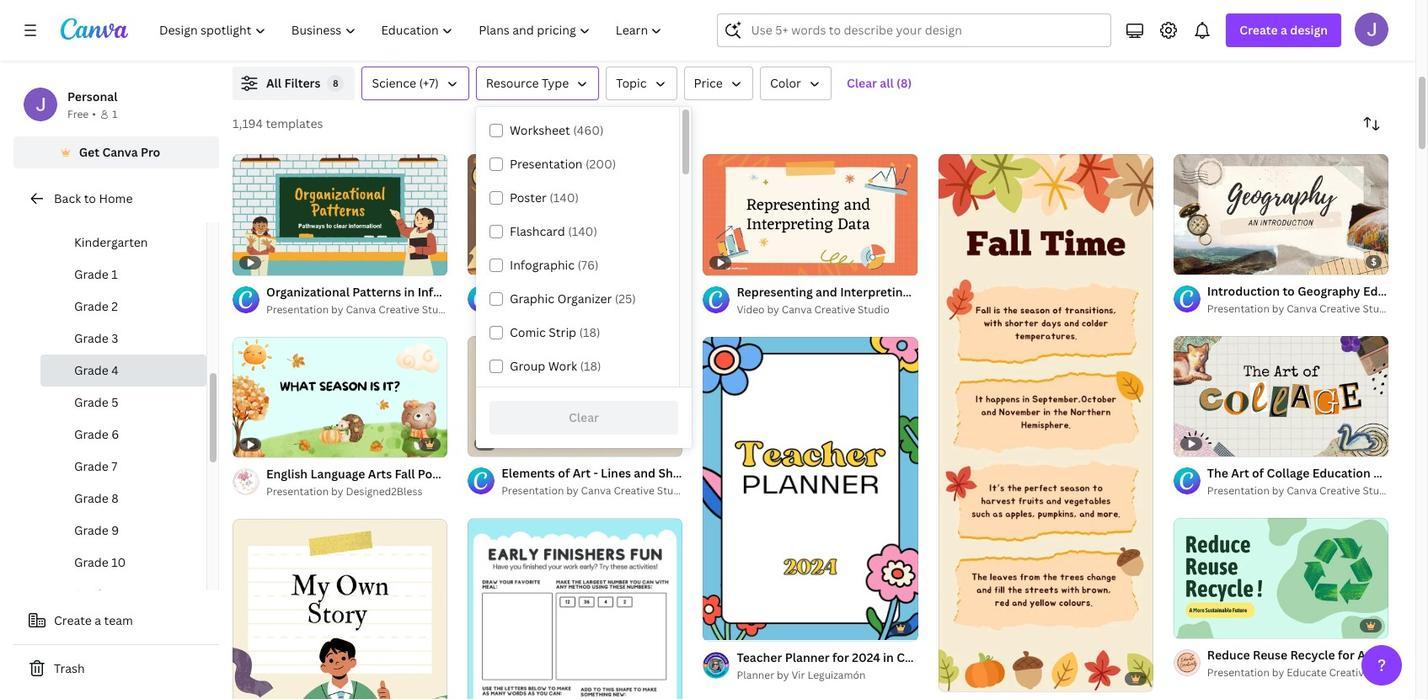 Task type: vqa. For each thing, say whether or not it's contained in the screenshot.
Take
no



Task type: describe. For each thing, give the bounding box(es) containing it.
flashcard
[[510, 223, 565, 239]]

flowers
[[1006, 649, 1051, 665]]

studio inside energy transformation lesson by canva creative studio
[[1317, 30, 1349, 45]]

canva inside introduction to electricity lesson by canva creative studio
[[625, 30, 656, 45]]

to for home
[[84, 190, 96, 206]]

11
[[112, 587, 124, 603]]

Search search field
[[751, 14, 1101, 46]]

9 inside 1 of 9 link
[[1204, 254, 1210, 267]]

work
[[548, 358, 577, 374]]

infographic (76)
[[510, 257, 599, 273]]

energy
[[1190, 12, 1230, 28]]

of for presentation by canva creative studio
[[1193, 254, 1202, 267]]

personal
[[67, 88, 118, 105]]

group
[[510, 358, 546, 374]]

introduction for introduction to waves
[[266, 12, 339, 28]]

elements of a story activity story book in cream green bright and colorful collage style image
[[233, 519, 448, 700]]

pre-school link
[[40, 195, 206, 227]]

educate
[[1287, 666, 1327, 680]]

by inside energy transformation lesson by canva creative studio
[[1227, 30, 1239, 45]]

grade for grade 6
[[74, 426, 109, 442]]

of for presentation by educate creatively
[[1193, 619, 1202, 632]]

by inside the water cycle lesson by canva creative studio
[[919, 30, 931, 45]]

comic strip (18)
[[510, 324, 601, 341]]

4
[[112, 362, 119, 378]]

(140) for poster (140)
[[550, 190, 579, 206]]

1 horizontal spatial planner
[[785, 649, 830, 665]]

color button
[[760, 67, 832, 100]]

infographic
[[510, 257, 575, 273]]

the water cycle link
[[882, 11, 1136, 29]]

a for team
[[95, 613, 101, 629]]

2
[[112, 298, 118, 314]]

resource type button
[[476, 67, 599, 100]]

introduction to electricity lesson by canva creative studio
[[574, 12, 734, 45]]

back to home
[[54, 190, 133, 206]]

(18) for group work (18)
[[580, 358, 601, 374]]

(200)
[[586, 156, 616, 172]]

grade 10
[[74, 555, 126, 571]]

canva inside introduction to waves lesson by canva creative studio
[[318, 30, 348, 45]]

electricity
[[665, 12, 724, 28]]

energy transformation lesson by canva creative studio
[[1190, 12, 1349, 45]]

lesson by canva creative studio link for energy transformation
[[1190, 29, 1429, 46]]

teacher planner for 2024 in colorful pop retro flowers style image
[[703, 337, 918, 641]]

grade 4
[[74, 362, 119, 378]]

grade 2
[[74, 298, 118, 314]]

flashcard (140)
[[510, 223, 598, 239]]

grade for grade 2
[[74, 298, 109, 314]]

(140) for flashcard (140)
[[568, 223, 598, 239]]

1 of 9
[[1186, 254, 1210, 267]]

teacher planner for 2024 in colorful pop retro flowers style link
[[737, 649, 1083, 667]]

by inside introduction to waves lesson by canva creative studio
[[303, 30, 315, 45]]

get canva pro button
[[13, 137, 219, 169]]

grade 2 link
[[40, 291, 206, 323]]

clear all (8)
[[847, 75, 912, 91]]

blue elementary early finishers activity worksheet image
[[468, 519, 683, 700]]

resource
[[486, 75, 539, 91]]

designed2bless
[[346, 485, 423, 499]]

canva inside button
[[102, 144, 138, 160]]

presentation (200)
[[510, 156, 616, 172]]

color
[[770, 75, 801, 91]]

1,194 templates
[[233, 115, 323, 131]]

1 for 1 of 25
[[715, 621, 720, 633]]

back to home link
[[13, 182, 219, 216]]

leguizamón
[[808, 668, 866, 682]]

grade for grade 1
[[74, 266, 109, 282]]

grade for grade 7
[[74, 459, 109, 475]]

trash link
[[13, 652, 219, 686]]

topic button
[[606, 67, 677, 100]]

create a design
[[1240, 22, 1328, 38]]

lesson for the water cycle
[[882, 30, 916, 45]]

grade 9
[[74, 523, 119, 539]]

introduction to geography education presentation in a brown and beige scrapbook style image
[[1174, 154, 1389, 275]]

team
[[104, 613, 133, 629]]

get
[[79, 144, 99, 160]]

science (+7)
[[372, 75, 439, 91]]

top level navigation element
[[148, 13, 677, 47]]

transformation
[[1232, 12, 1321, 28]]

grade for grade 11
[[74, 587, 109, 603]]

cycle
[[943, 12, 975, 28]]

10 inside 'grade 10' link
[[112, 555, 126, 571]]

grade 8 link
[[40, 483, 206, 515]]

all
[[880, 75, 894, 91]]

pro
[[141, 144, 160, 160]]

resource type
[[486, 75, 569, 91]]

1 of 9 link
[[1174, 154, 1389, 275]]

video by canva creative studio link
[[737, 301, 918, 318]]

colorful
[[897, 649, 944, 665]]

canva inside the water cycle lesson by canva creative studio
[[933, 30, 964, 45]]

6
[[112, 426, 119, 442]]

creative inside the water cycle lesson by canva creative studio
[[966, 30, 1007, 45]]

strip
[[549, 324, 577, 341]]

free
[[67, 107, 89, 121]]

1 vertical spatial planner
[[737, 668, 775, 682]]

kindergarten
[[74, 234, 148, 250]]

1 of 25
[[715, 621, 744, 633]]

grade 6 link
[[40, 419, 206, 451]]

1 of 10 link
[[1174, 518, 1389, 639]]

grade 6
[[74, 426, 119, 442]]

lesson for introduction to electricity
[[574, 30, 608, 45]]

grade 10 link
[[40, 547, 206, 579]]

worksheet (460)
[[510, 122, 604, 138]]

all filters
[[266, 75, 321, 91]]

get canva pro
[[79, 144, 160, 160]]

teacher
[[737, 649, 782, 665]]

creative inside introduction to waves lesson by canva creative studio
[[350, 30, 391, 45]]

creatively
[[1330, 666, 1379, 680]]

(25)
[[615, 291, 636, 307]]

presentation by designed2bless
[[266, 485, 423, 499]]

presentation by educate creatively
[[1208, 666, 1379, 680]]

lesson by canva creative studio link for introduction to electricity
[[574, 29, 828, 46]]

grade for grade 9
[[74, 523, 109, 539]]

grade for grade 5
[[74, 394, 109, 410]]



Task type: locate. For each thing, give the bounding box(es) containing it.
science
[[372, 75, 416, 91]]

2 lesson by canva creative studio link from the left
[[574, 29, 828, 46]]

worksheet
[[510, 122, 570, 138]]

1 horizontal spatial 10
[[1204, 619, 1216, 632]]

create a design button
[[1227, 13, 1342, 47]]

vir
[[792, 668, 805, 682]]

creative inside energy transformation lesson by canva creative studio
[[1274, 30, 1315, 45]]

lesson down "energy" at the right top
[[1190, 30, 1224, 45]]

grade 11
[[74, 587, 124, 603]]

introduction inside introduction to waves lesson by canva creative studio
[[266, 12, 339, 28]]

create a team button
[[13, 604, 219, 638]]

Sort by button
[[1355, 107, 1389, 141]]

introduction inside introduction to electricity lesson by canva creative studio
[[574, 12, 647, 28]]

grade left 4
[[74, 362, 109, 378]]

0 horizontal spatial introduction
[[266, 12, 339, 28]]

1 introduction from the left
[[266, 12, 339, 28]]

by inside teacher planner for 2024 in colorful pop retro flowers style planner by vir leguizamón
[[777, 668, 789, 682]]

lesson by canva creative studio link down waves at the top
[[266, 29, 520, 46]]

(140) up (76) in the left of the page
[[568, 223, 598, 239]]

1 grade from the top
[[74, 266, 109, 282]]

to left waves at the top
[[342, 12, 354, 28]]

7 grade from the top
[[74, 459, 109, 475]]

9
[[1204, 254, 1210, 267], [112, 523, 119, 539]]

creative
[[350, 30, 391, 45], [658, 30, 699, 45], [966, 30, 1007, 45], [1274, 30, 1315, 45], [614, 302, 655, 316], [1320, 302, 1361, 316], [379, 302, 419, 317], [815, 302, 855, 317], [614, 484, 655, 498], [1320, 484, 1361, 498]]

video
[[737, 302, 765, 317]]

7
[[112, 459, 117, 475]]

grade left 2
[[74, 298, 109, 314]]

graphic organizer (25)
[[510, 291, 636, 307]]

back
[[54, 190, 81, 206]]

grade left the 6
[[74, 426, 109, 442]]

8 right filters
[[333, 77, 339, 89]]

a for design
[[1281, 22, 1288, 38]]

video by canva creative studio
[[737, 302, 890, 317]]

in
[[883, 649, 894, 665]]

grade up create a team
[[74, 587, 109, 603]]

grade for grade 10
[[74, 555, 109, 571]]

planner by vir leguizamón link
[[737, 667, 918, 684]]

grade 7
[[74, 459, 117, 475]]

creative inside introduction to electricity lesson by canva creative studio
[[658, 30, 699, 45]]

clear for clear all (8)
[[847, 75, 877, 91]]

introduction to waves link
[[266, 11, 520, 29]]

grade 9 link
[[40, 515, 206, 547]]

(18) for comic strip (18)
[[580, 324, 601, 341]]

grade inside 'link'
[[74, 394, 109, 410]]

(460)
[[573, 122, 604, 138]]

0 vertical spatial planner
[[785, 649, 830, 665]]

pre-
[[74, 202, 98, 218]]

grade left 3
[[74, 330, 109, 346]]

1 vertical spatial 8
[[112, 491, 119, 507]]

5 grade from the top
[[74, 394, 109, 410]]

grade 7 link
[[40, 451, 206, 483]]

1 lesson by canva creative studio link from the left
[[266, 29, 520, 46]]

graphic
[[510, 291, 555, 307]]

(140) down presentation (200)
[[550, 190, 579, 206]]

0 vertical spatial clear
[[847, 75, 877, 91]]

by inside introduction to electricity lesson by canva creative studio
[[611, 30, 623, 45]]

1 for 1 of 10
[[1186, 619, 1191, 632]]

0 horizontal spatial 8
[[112, 491, 119, 507]]

(76)
[[578, 257, 599, 273]]

2 horizontal spatial to
[[650, 12, 662, 28]]

•
[[92, 107, 96, 121]]

of inside 1 of 25 link
[[722, 621, 732, 633]]

9 inside grade 9 link
[[112, 523, 119, 539]]

to for waves
[[342, 12, 354, 28]]

1,194
[[233, 115, 263, 131]]

to inside introduction to waves lesson by canva creative studio
[[342, 12, 354, 28]]

0 vertical spatial 9
[[1204, 254, 1210, 267]]

lesson up topic button at the left
[[574, 30, 608, 45]]

lesson for introduction to waves
[[266, 30, 300, 45]]

topic
[[616, 75, 647, 91]]

of inside 1 of 9 link
[[1193, 254, 1202, 267]]

grade for grade 3
[[74, 330, 109, 346]]

0 horizontal spatial planner
[[737, 668, 775, 682]]

the
[[882, 12, 903, 28]]

science (+7) button
[[362, 67, 469, 100]]

a left 'team'
[[95, 613, 101, 629]]

0 vertical spatial 8
[[333, 77, 339, 89]]

11 grade from the top
[[74, 587, 109, 603]]

1 of 25 link
[[703, 337, 918, 641]]

lesson inside energy transformation lesson by canva creative studio
[[1190, 30, 1224, 45]]

0 horizontal spatial a
[[95, 613, 101, 629]]

water
[[906, 12, 940, 28]]

introduction up filters
[[266, 12, 339, 28]]

grade 1 link
[[40, 259, 206, 291]]

to left the electricity
[[650, 12, 662, 28]]

5
[[112, 394, 119, 410]]

grade 3 link
[[40, 323, 206, 355]]

grade down grade 7
[[74, 491, 109, 507]]

0 horizontal spatial clear
[[569, 410, 599, 426]]

1 vertical spatial (140)
[[568, 223, 598, 239]]

1 vertical spatial create
[[54, 613, 92, 629]]

home
[[99, 190, 133, 206]]

create for create a team
[[54, 613, 92, 629]]

style
[[1054, 649, 1083, 665]]

a left design in the right top of the page
[[1281, 22, 1288, 38]]

3 lesson from the left
[[882, 30, 916, 45]]

grade left 7
[[74, 459, 109, 475]]

0 horizontal spatial create
[[54, 613, 92, 629]]

clear left all
[[847, 75, 877, 91]]

create down the energy transformation image
[[1240, 22, 1278, 38]]

3 grade from the top
[[74, 330, 109, 346]]

1 vertical spatial (18)
[[580, 358, 601, 374]]

1 vertical spatial a
[[95, 613, 101, 629]]

planner down teacher
[[737, 668, 775, 682]]

(8)
[[897, 75, 912, 91]]

studio inside introduction to waves lesson by canva creative studio
[[394, 30, 426, 45]]

1 of 10
[[1186, 619, 1216, 632]]

(18) right strip
[[580, 324, 601, 341]]

studio inside introduction to electricity lesson by canva creative studio
[[702, 30, 734, 45]]

lesson by canva creative studio link down the electricity
[[574, 29, 828, 46]]

for
[[833, 649, 849, 665]]

create down grade 11
[[54, 613, 92, 629]]

1 for 1
[[112, 107, 117, 121]]

2 lesson from the left
[[574, 30, 608, 45]]

grade up 'grade 2' on the top left of page
[[74, 266, 109, 282]]

to for electricity
[[650, 12, 662, 28]]

introduction to electricity link
[[574, 11, 828, 29]]

grade 11 link
[[40, 579, 206, 611]]

0 vertical spatial a
[[1281, 22, 1288, 38]]

planner up vir
[[785, 649, 830, 665]]

create for create a design
[[1240, 22, 1278, 38]]

lesson by canva creative studio link for the water cycle
[[882, 29, 1136, 46]]

presentation by canva creative studio link
[[502, 301, 689, 318], [1208, 301, 1395, 318], [266, 301, 454, 318], [502, 483, 689, 500], [1208, 483, 1395, 500]]

lesson inside the water cycle lesson by canva creative studio
[[882, 30, 916, 45]]

1 for 1 of 9
[[1186, 254, 1191, 267]]

grade 5 link
[[40, 387, 206, 419]]

6 grade from the top
[[74, 426, 109, 442]]

0 horizontal spatial to
[[84, 190, 96, 206]]

lesson by canva creative studio link down 'cycle'
[[882, 29, 1136, 46]]

0 vertical spatial create
[[1240, 22, 1278, 38]]

create
[[1240, 22, 1278, 38], [54, 613, 92, 629]]

introduction for introduction to electricity
[[574, 12, 647, 28]]

energy transformation image
[[1156, 0, 1429, 4]]

grade for grade 8
[[74, 491, 109, 507]]

lesson inside introduction to waves lesson by canva creative studio
[[266, 30, 300, 45]]

0 vertical spatial (140)
[[550, 190, 579, 206]]

1 horizontal spatial clear
[[847, 75, 877, 91]]

presentation by educate creatively link
[[1208, 665, 1389, 682]]

studio inside the water cycle lesson by canva creative studio
[[1009, 30, 1041, 45]]

waves
[[357, 12, 394, 28]]

1 horizontal spatial to
[[342, 12, 354, 28]]

reduce reuse recycle for a sustainable future education presentation in green blue illustrative style image
[[1174, 518, 1389, 639]]

1 horizontal spatial introduction
[[574, 12, 647, 28]]

clear button
[[490, 401, 678, 435]]

lesson down the
[[882, 30, 916, 45]]

8 filter options selected element
[[327, 75, 344, 92]]

filters
[[284, 75, 321, 91]]

to right back
[[84, 190, 96, 206]]

1 horizontal spatial 9
[[1204, 254, 1210, 267]]

4 lesson by canva creative studio link from the left
[[1190, 29, 1429, 46]]

to inside introduction to electricity lesson by canva creative studio
[[650, 12, 662, 28]]

1 horizontal spatial 8
[[333, 77, 339, 89]]

None search field
[[718, 13, 1112, 47]]

clear down work
[[569, 410, 599, 426]]

teacher planner for 2024 in colorful pop retro flowers style planner by vir leguizamón
[[737, 649, 1083, 682]]

lesson by canva creative studio link down transformation
[[1190, 29, 1429, 46]]

1 vertical spatial 9
[[112, 523, 119, 539]]

history education presentation skeleton in a brown beige yellow friendly handdrawn style image
[[468, 154, 683, 275]]

0 vertical spatial 10
[[112, 555, 126, 571]]

jacob simon image
[[1355, 13, 1389, 46]]

canva inside energy transformation lesson by canva creative studio
[[1241, 30, 1272, 45]]

fall time educational infographic in orange colors in a simple style image
[[939, 154, 1154, 692]]

4 lesson from the left
[[1190, 30, 1224, 45]]

retro
[[972, 649, 1004, 665]]

grade down the grade 8
[[74, 523, 109, 539]]

a inside 'button'
[[95, 613, 101, 629]]

lesson inside introduction to electricity lesson by canva creative studio
[[574, 30, 608, 45]]

10 grade from the top
[[74, 555, 109, 571]]

0 horizontal spatial 9
[[112, 523, 119, 539]]

25
[[734, 621, 744, 633]]

lesson by canva creative studio link for introduction to waves
[[266, 29, 520, 46]]

3 lesson by canva creative studio link from the left
[[882, 29, 1136, 46]]

pop
[[947, 649, 969, 665]]

grade down grade 9
[[74, 555, 109, 571]]

4 grade from the top
[[74, 362, 109, 378]]

8 down 7
[[112, 491, 119, 507]]

8 grade from the top
[[74, 491, 109, 507]]

(18)
[[580, 324, 601, 341], [580, 358, 601, 374]]

lesson up all at the left
[[266, 30, 300, 45]]

1 horizontal spatial create
[[1240, 22, 1278, 38]]

by
[[303, 30, 315, 45], [611, 30, 623, 45], [919, 30, 931, 45], [1227, 30, 1239, 45], [567, 302, 579, 316], [1273, 302, 1285, 316], [331, 302, 343, 317], [767, 302, 779, 317], [567, 484, 579, 498], [1273, 484, 1285, 498], [331, 485, 343, 499], [1273, 666, 1285, 680], [777, 668, 789, 682]]

of inside 1 of 10 link
[[1193, 619, 1202, 632]]

clear
[[847, 75, 877, 91], [569, 410, 599, 426]]

free •
[[67, 107, 96, 121]]

create inside dropdown button
[[1240, 22, 1278, 38]]

2 grade from the top
[[74, 298, 109, 314]]

trash
[[54, 661, 85, 677]]

a inside dropdown button
[[1281, 22, 1288, 38]]

1 horizontal spatial a
[[1281, 22, 1288, 38]]

group work (18)
[[510, 358, 601, 374]]

0 horizontal spatial 10
[[112, 555, 126, 571]]

(18) right work
[[580, 358, 601, 374]]

introduction up topic
[[574, 12, 647, 28]]

clear for clear
[[569, 410, 599, 426]]

studio
[[394, 30, 426, 45], [702, 30, 734, 45], [1009, 30, 1041, 45], [1317, 30, 1349, 45], [657, 302, 689, 316], [1363, 302, 1395, 316], [422, 302, 454, 317], [858, 302, 890, 317], [657, 484, 689, 498], [1363, 484, 1395, 498]]

2 introduction from the left
[[574, 12, 647, 28]]

(+7)
[[419, 75, 439, 91]]

3
[[112, 330, 118, 346]]

9 grade from the top
[[74, 523, 109, 539]]

10 inside 1 of 10 link
[[1204, 619, 1216, 632]]

pre-school
[[74, 202, 136, 218]]

0 vertical spatial (18)
[[580, 324, 601, 341]]

1 vertical spatial 10
[[1204, 619, 1216, 632]]

8
[[333, 77, 339, 89], [112, 491, 119, 507]]

planner
[[785, 649, 830, 665], [737, 668, 775, 682]]

presentation by designed2bless link
[[266, 484, 448, 501]]

grade for grade 4
[[74, 362, 109, 378]]

create inside 'button'
[[54, 613, 92, 629]]

to
[[342, 12, 354, 28], [650, 12, 662, 28], [84, 190, 96, 206]]

grade left 5
[[74, 394, 109, 410]]

create a team
[[54, 613, 133, 629]]

1 vertical spatial clear
[[569, 410, 599, 426]]

8 inside 'element'
[[333, 77, 339, 89]]

of
[[1193, 254, 1202, 267], [1193, 619, 1202, 632], [722, 621, 732, 633]]

energy transformation link
[[1190, 11, 1429, 29]]

kindergarten link
[[40, 227, 206, 259]]

grade 8
[[74, 491, 119, 507]]

grade 1
[[74, 266, 118, 282]]

1 lesson from the left
[[266, 30, 300, 45]]



